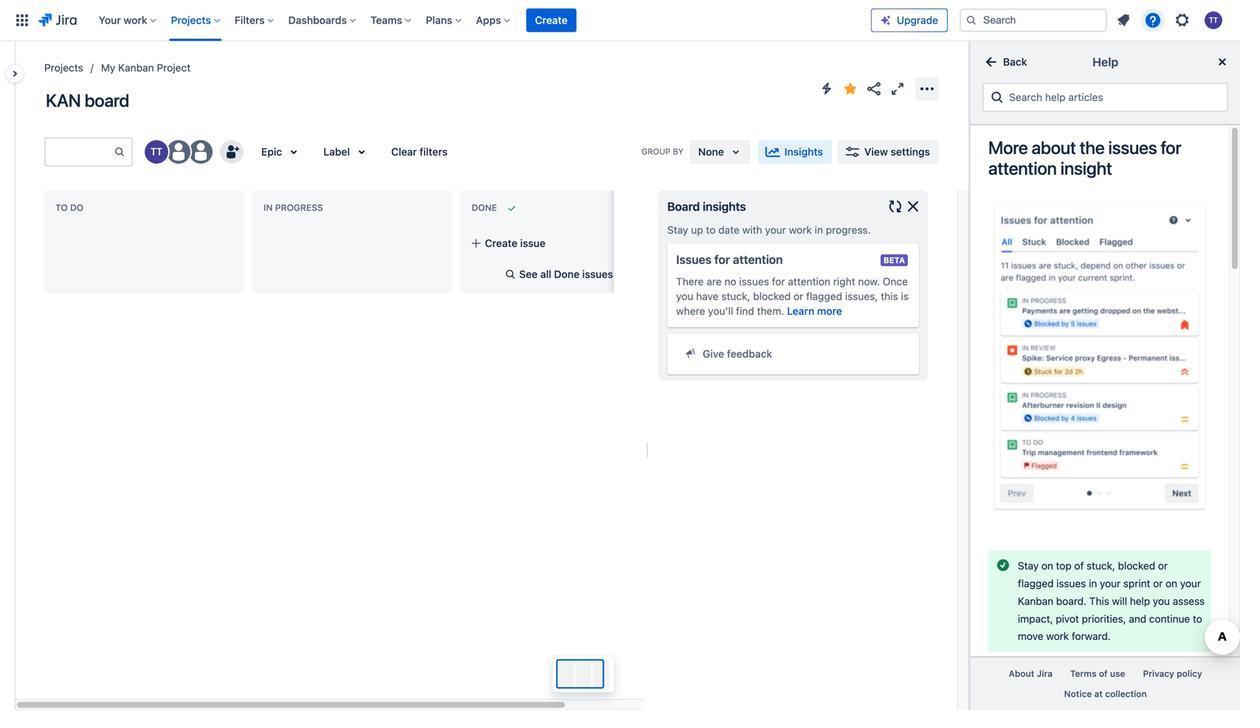 Task type: vqa. For each thing, say whether or not it's contained in the screenshot.
5 ideas
no



Task type: describe. For each thing, give the bounding box(es) containing it.
none button
[[689, 140, 751, 164]]

insights
[[703, 200, 746, 214]]

insights button
[[758, 140, 832, 164]]

see all done issues
[[519, 268, 613, 281]]

collection
[[1105, 690, 1147, 700]]

to
[[55, 203, 68, 213]]

feedback icon image
[[685, 348, 697, 360]]

your work
[[99, 14, 147, 26]]

attention for about
[[989, 158, 1057, 179]]

1 vertical spatial done
[[554, 268, 580, 281]]

projects button
[[167, 8, 226, 32]]

filters
[[235, 14, 265, 26]]

close insights panel image
[[904, 198, 922, 216]]

epic
[[261, 146, 282, 158]]

in progress
[[264, 203, 323, 213]]

create button
[[526, 8, 577, 32]]

have
[[696, 291, 719, 303]]

more
[[989, 137, 1028, 158]]

epic button
[[252, 140, 309, 164]]

view settings button
[[838, 140, 939, 164]]

projects for projects popup button
[[171, 14, 211, 26]]

give
[[703, 348, 724, 360]]

do
[[70, 203, 83, 213]]

or
[[794, 291, 804, 303]]

0 horizontal spatial for
[[715, 253, 730, 267]]

more
[[817, 305, 842, 317]]

about
[[1009, 669, 1034, 680]]

at
[[1094, 690, 1103, 700]]

for for there are no issues for attention right now. once you have stuck, blocked or flagged issues, this is where you'll find them.
[[772, 276, 785, 288]]

upgrade button
[[872, 9, 947, 31]]

your profile and settings image
[[1205, 11, 1223, 29]]

Search help articles field
[[1005, 84, 1221, 111]]

view
[[864, 146, 888, 158]]

notifications image
[[1115, 11, 1132, 29]]

enter full screen image
[[889, 80, 907, 98]]

plans button
[[421, 8, 467, 32]]

about
[[1032, 137, 1076, 158]]

board
[[85, 90, 129, 111]]

stuck,
[[721, 291, 750, 303]]

no
[[725, 276, 736, 288]]

Search this board text field
[[46, 139, 114, 165]]

with
[[742, 224, 762, 236]]

in
[[815, 224, 823, 236]]

to
[[706, 224, 716, 236]]

kan
[[46, 90, 81, 111]]

your work button
[[94, 8, 162, 32]]

notice
[[1064, 690, 1092, 700]]

issues for done
[[582, 268, 613, 281]]

settings
[[891, 146, 930, 158]]

the
[[1080, 137, 1105, 158]]

1 vertical spatial attention
[[733, 253, 783, 267]]

board insights
[[667, 200, 746, 214]]

issues,
[[845, 291, 878, 303]]

there
[[676, 276, 704, 288]]

terms
[[1070, 669, 1097, 680]]

learn more
[[787, 305, 842, 317]]

clear
[[391, 146, 417, 158]]

stay up to date with your work in progress.
[[667, 224, 871, 236]]

board
[[667, 200, 700, 214]]

you'll
[[708, 305, 733, 317]]

give feedback button
[[676, 343, 910, 366]]

work inside board insights dialog
[[789, 224, 812, 236]]

see all done issues link
[[499, 266, 622, 283]]

attention for are
[[788, 276, 831, 288]]

primary element
[[9, 0, 871, 41]]

terms of use
[[1070, 669, 1125, 680]]

project
[[157, 62, 191, 74]]

insight
[[1061, 158, 1112, 179]]

my kanban project link
[[101, 59, 191, 77]]



Task type: locate. For each thing, give the bounding box(es) containing it.
kanban
[[118, 62, 154, 74]]

progress.
[[826, 224, 871, 236]]

privacy policy
[[1143, 669, 1202, 680]]

0 horizontal spatial done
[[472, 203, 497, 213]]

1 horizontal spatial issues
[[739, 276, 769, 288]]

kan board
[[46, 90, 129, 111]]

issues for the
[[1109, 137, 1157, 158]]

2 vertical spatial attention
[[788, 276, 831, 288]]

stay
[[667, 224, 688, 236]]

0 vertical spatial create
[[535, 14, 568, 26]]

done up the create issue
[[472, 203, 497, 213]]

attention up 'or'
[[788, 276, 831, 288]]

1 vertical spatial projects
[[44, 62, 83, 74]]

create inside button
[[485, 237, 518, 250]]

back button
[[977, 50, 1036, 74]]

are
[[707, 276, 722, 288]]

learn
[[787, 305, 815, 317]]

apps
[[476, 14, 501, 26]]

1 vertical spatial create
[[485, 237, 518, 250]]

jira
[[1037, 669, 1053, 680]]

create for create issue
[[485, 237, 518, 250]]

star kan board image
[[842, 80, 859, 98]]

projects
[[171, 14, 211, 26], [44, 62, 83, 74]]

where
[[676, 305, 705, 317]]

create left issue
[[485, 237, 518, 250]]

dashboards
[[288, 14, 347, 26]]

0 vertical spatial for
[[1161, 137, 1182, 158]]

0 vertical spatial projects
[[171, 14, 211, 26]]

Search field
[[960, 8, 1107, 32]]

progress
[[275, 203, 323, 213]]

create for create
[[535, 14, 568, 26]]

more image
[[918, 80, 936, 98]]

1 horizontal spatial done
[[554, 268, 580, 281]]

1 vertical spatial work
[[789, 224, 812, 236]]

1 horizontal spatial attention
[[788, 276, 831, 288]]

upgrade
[[897, 14, 938, 26]]

projects up kan
[[44, 62, 83, 74]]

banner
[[0, 0, 1240, 41]]

filters
[[420, 146, 448, 158]]

1 horizontal spatial projects
[[171, 14, 211, 26]]

projects link
[[44, 59, 83, 77]]

issues inside see all done issues link
[[582, 268, 613, 281]]

1 horizontal spatial create
[[535, 14, 568, 26]]

attention
[[989, 158, 1057, 179], [733, 253, 783, 267], [788, 276, 831, 288]]

insights
[[785, 146, 823, 158]]

your
[[99, 14, 121, 26]]

of
[[1099, 669, 1108, 680]]

for
[[1161, 137, 1182, 158], [715, 253, 730, 267], [772, 276, 785, 288]]

jira image
[[38, 11, 77, 29], [38, 11, 77, 29]]

attention left insight
[[989, 158, 1057, 179]]

for inside there are no issues for attention right now. once you have stuck, blocked or flagged issues, this is where you'll find them.
[[772, 276, 785, 288]]

issues inside there are no issues for attention right now. once you have stuck, blocked or flagged issues, this is where you'll find them.
[[739, 276, 769, 288]]

1 horizontal spatial work
[[789, 224, 812, 236]]

date
[[718, 224, 740, 236]]

terms of use link
[[1061, 665, 1134, 685]]

your
[[765, 224, 786, 236]]

apps button
[[472, 8, 516, 32]]

help image
[[1144, 11, 1162, 29]]

for for more about the issues for attention insight
[[1161, 137, 1182, 158]]

issues inside more about the issues for attention insight
[[1109, 137, 1157, 158]]

projects up 'project'
[[171, 14, 211, 26]]

projects inside popup button
[[171, 14, 211, 26]]

more about the issues for attention insight
[[989, 137, 1182, 179]]

0 horizontal spatial issues
[[582, 268, 613, 281]]

issue
[[520, 237, 546, 250]]

2 horizontal spatial attention
[[989, 158, 1057, 179]]

blocked
[[753, 291, 791, 303]]

attention inside more about the issues for attention insight
[[989, 158, 1057, 179]]

label button
[[315, 140, 377, 164]]

group
[[642, 147, 671, 157]]

issues
[[676, 253, 712, 267]]

this
[[881, 291, 898, 303]]

them.
[[757, 305, 784, 317]]

2 horizontal spatial issues
[[1109, 137, 1157, 158]]

refresh insights panel image
[[887, 198, 904, 216]]

settings image
[[1174, 11, 1192, 29]]

issues for no
[[739, 276, 769, 288]]

issues
[[1109, 137, 1157, 158], [582, 268, 613, 281], [739, 276, 769, 288]]

create issue button
[[464, 230, 656, 257]]

now.
[[858, 276, 880, 288]]

2 vertical spatial for
[[772, 276, 785, 288]]

learn more button
[[787, 304, 842, 319]]

privacy policy link
[[1134, 665, 1211, 685]]

create issue
[[485, 237, 546, 250]]

0 horizontal spatial work
[[124, 14, 147, 26]]

issues for attention
[[676, 253, 783, 267]]

notice at collection link
[[1055, 685, 1156, 705]]

0 vertical spatial attention
[[989, 158, 1057, 179]]

group by
[[642, 147, 684, 157]]

there are no issues for attention right now. once you have stuck, blocked or flagged issues, this is where you'll find them.
[[676, 276, 909, 317]]

sidebar navigation image
[[0, 59, 32, 89]]

done right all
[[554, 268, 580, 281]]

1 horizontal spatial for
[[772, 276, 785, 288]]

projects for projects link
[[44, 62, 83, 74]]

work right your
[[124, 14, 147, 26]]

attention down with
[[733, 253, 783, 267]]

you
[[676, 291, 693, 303]]

done
[[472, 203, 497, 213], [554, 268, 580, 281]]

0 vertical spatial work
[[124, 14, 147, 26]]

label
[[323, 146, 350, 158]]

view settings
[[864, 146, 930, 158]]

privacy
[[1143, 669, 1174, 680]]

up
[[691, 224, 703, 236]]

find
[[736, 305, 754, 317]]

banner containing your work
[[0, 0, 1240, 41]]

work inside dropdown button
[[124, 14, 147, 26]]

search image
[[966, 14, 977, 26]]

automations menu button icon image
[[818, 80, 836, 97]]

teams
[[371, 14, 402, 26]]

once
[[883, 276, 908, 288]]

beta
[[884, 256, 905, 265]]

appswitcher icon image
[[13, 11, 31, 29]]

board insights dialog
[[659, 190, 928, 381]]

my kanban project
[[101, 62, 191, 74]]

add people image
[[223, 143, 241, 161]]

dashboards button
[[284, 8, 362, 32]]

is
[[901, 291, 909, 303]]

filters button
[[230, 8, 280, 32]]

feedback
[[727, 348, 772, 360]]

2 horizontal spatial for
[[1161, 137, 1182, 158]]

in
[[264, 203, 273, 213]]

plans
[[426, 14, 452, 26]]

back
[[1003, 56, 1027, 68]]

0 vertical spatial done
[[472, 203, 497, 213]]

0 horizontal spatial create
[[485, 237, 518, 250]]

issues right "the"
[[1109, 137, 1157, 158]]

create right apps popup button
[[535, 14, 568, 26]]

work left in
[[789, 224, 812, 236]]

issues down create issue button
[[582, 268, 613, 281]]

for inside more about the issues for attention insight
[[1161, 137, 1182, 158]]

notice at collection
[[1064, 690, 1147, 700]]

0 horizontal spatial projects
[[44, 62, 83, 74]]

see
[[519, 268, 538, 281]]

issues up blocked
[[739, 276, 769, 288]]

my
[[101, 62, 115, 74]]

clear filters button
[[382, 140, 457, 164]]

view settings image
[[844, 143, 862, 161]]

by
[[673, 147, 684, 157]]

0 horizontal spatial attention
[[733, 253, 783, 267]]

about jira button
[[1000, 665, 1061, 685]]

close image
[[1214, 53, 1231, 71]]

1 vertical spatial for
[[715, 253, 730, 267]]

right
[[833, 276, 855, 288]]

all
[[540, 268, 551, 281]]

create inside button
[[535, 14, 568, 26]]

help
[[1093, 55, 1119, 69]]

attention inside there are no issues for attention right now. once you have stuck, blocked or flagged issues, this is where you'll find them.
[[788, 276, 831, 288]]

teams button
[[366, 8, 417, 32]]



